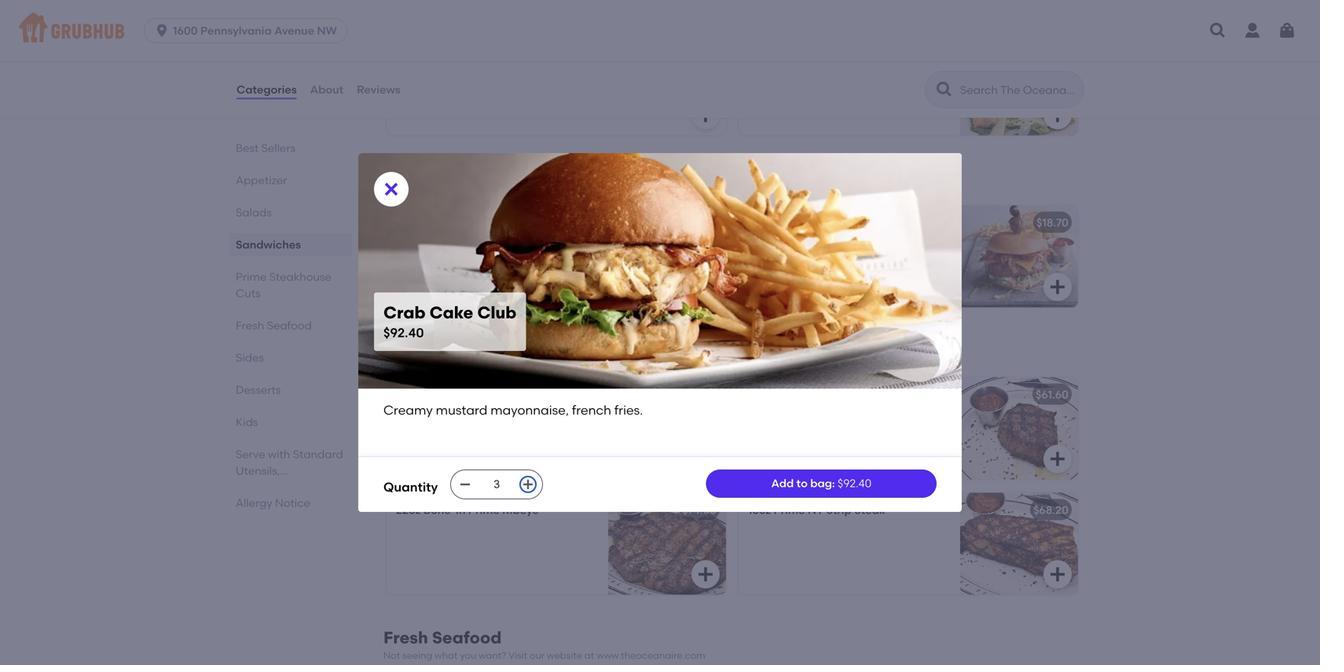 Task type: locate. For each thing, give the bounding box(es) containing it.
fresh up seeing at the bottom left of page
[[384, 628, 428, 648]]

steakhouse
[[269, 270, 332, 284], [436, 341, 533, 361]]

steakhouse up fresh seafood
[[269, 270, 332, 284]]

want?
[[479, 650, 506, 662]]

french inside louie dressing, caramelised onion, lettuce and french fries.
[[812, 254, 846, 268]]

0 horizontal spatial seafood
[[267, 319, 312, 332]]

$92.40 inside crab cake club $92.40
[[384, 326, 424, 341]]

1 horizontal spatial french
[[572, 403, 611, 418]]

svg image inside "1600 pennsylvania avenue nw" button
[[154, 23, 170, 39]]

sandwiches down salads
[[236, 238, 301, 251]]

cut right 6oz at the left of the page
[[459, 388, 479, 401]]

creamy down 6oz at the left of the page
[[384, 403, 433, 418]]

22oz bone-in prime ribeye
[[396, 504, 539, 517]]

1 horizontal spatial steakhouse
[[436, 341, 533, 361]]

2 mignon from the left
[[864, 388, 904, 401]]

main navigation navigation
[[0, 0, 1320, 61]]

what
[[435, 650, 458, 662]]

prime steakhouse cuts up fresh seafood
[[236, 270, 332, 300]]

1 horizontal spatial filet
[[838, 388, 861, 401]]

avenue
[[274, 24, 314, 37]]

10oz center-cut filet mignon
[[748, 388, 904, 401]]

fresh inside fresh seafood not seeing what you want? visit our website at www.theoceanaire.com
[[384, 628, 428, 648]]

0 horizontal spatial sandwiches
[[236, 238, 301, 251]]

6oz center-cut filet mignon image
[[608, 377, 726, 480]]

2 cut from the left
[[816, 388, 836, 401]]

about button
[[309, 61, 344, 118]]

quantity
[[384, 480, 438, 495]]

www.theoceanaire.com
[[597, 650, 706, 662]]

0 vertical spatial cuts
[[236, 287, 261, 300]]

1 horizontal spatial $92.40
[[838, 477, 872, 491]]

1600
[[173, 24, 198, 37]]

0 horizontal spatial cuts
[[236, 287, 261, 300]]

0 vertical spatial crab
[[396, 216, 424, 229]]

sandwiches up the crab cake club at the top left
[[384, 168, 483, 188]]

0 vertical spatial $92.40
[[384, 326, 424, 341]]

steakhouse up '6oz center-cut filet mignon'
[[436, 341, 533, 361]]

0 horizontal spatial fries.
[[433, 254, 458, 268]]

1 horizontal spatial seafood
[[432, 628, 502, 648]]

1 vertical spatial prime steakhouse cuts
[[384, 341, 575, 361]]

search icon image
[[935, 80, 954, 99]]

crab cake club
[[396, 216, 483, 229]]

0 horizontal spatial cut
[[459, 388, 479, 401]]

fresh
[[236, 319, 264, 332], [384, 628, 428, 648]]

fresh for fresh seafood
[[236, 319, 264, 332]]

sides
[[236, 351, 264, 365]]

creamy mustard mayonnaise, french fries. down '6oz center-cut filet mignon'
[[384, 403, 643, 418]]

prime steakhouse cuts up '6oz center-cut filet mignon'
[[384, 341, 575, 361]]

ribeye
[[502, 504, 539, 517]]

steak
[[854, 504, 886, 517]]

svg image
[[1278, 21, 1297, 40], [1048, 106, 1067, 124], [696, 278, 715, 297], [696, 450, 715, 469], [1048, 450, 1067, 469], [522, 478, 535, 491]]

french
[[396, 254, 430, 268], [812, 254, 846, 268], [572, 403, 611, 418]]

prime left "ny"
[[774, 504, 805, 517]]

mustard down '6oz center-cut filet mignon'
[[436, 403, 488, 418]]

center- right 10oz
[[774, 388, 816, 401]]

crab cake club $92.40
[[384, 303, 517, 341]]

prime steakhouse cuts
[[236, 270, 332, 300], [384, 341, 575, 361]]

with
[[268, 448, 290, 461]]

strip
[[826, 504, 852, 517]]

mayonnaise,
[[489, 238, 557, 252], [491, 403, 569, 418]]

0 vertical spatial mayonnaise,
[[489, 238, 557, 252]]

you
[[460, 650, 476, 662]]

prime up 6oz at the left of the page
[[384, 341, 432, 361]]

club for crab cake club
[[457, 216, 483, 229]]

1 horizontal spatial fresh
[[384, 628, 428, 648]]

1 horizontal spatial sandwiches
[[384, 168, 483, 188]]

$92.40
[[384, 326, 424, 341], [838, 477, 872, 491]]

the oceanaire burger
[[748, 216, 867, 229]]

0 vertical spatial sandwiches
[[384, 168, 483, 188]]

fries.
[[433, 254, 458, 268], [849, 254, 874, 268], [614, 403, 643, 418]]

in
[[456, 504, 466, 517]]

1 horizontal spatial center-
[[774, 388, 816, 401]]

0 vertical spatial club
[[457, 216, 483, 229]]

seafood inside fresh seafood not seeing what you want? visit our website at www.theoceanaire.com
[[432, 628, 502, 648]]

0 horizontal spatial filet
[[482, 388, 504, 401]]

0 horizontal spatial steakhouse
[[269, 270, 332, 284]]

mignon
[[507, 388, 547, 401], [864, 388, 904, 401]]

club
[[457, 216, 483, 229], [477, 303, 517, 323]]

sandwiches
[[384, 168, 483, 188], [236, 238, 301, 251]]

creamy down the crab cake club at the top left
[[396, 238, 439, 252]]

1 horizontal spatial fries.
[[614, 403, 643, 418]]

2 horizontal spatial french
[[812, 254, 846, 268]]

creamy mustard mayonnaise, french fries. down the crab cake club at the top left
[[396, 238, 557, 268]]

0 horizontal spatial $92.40
[[384, 326, 424, 341]]

seafood up "you"
[[432, 628, 502, 648]]

1 vertical spatial fresh
[[384, 628, 428, 648]]

mustard down the crab cake club at the top left
[[442, 238, 487, 252]]

caramelised
[[830, 238, 896, 252]]

0 horizontal spatial fresh
[[236, 319, 264, 332]]

1 center- from the left
[[417, 388, 459, 401]]

our
[[530, 650, 545, 662]]

0 horizontal spatial prime steakhouse cuts
[[236, 270, 332, 300]]

1 horizontal spatial cuts
[[537, 341, 575, 361]]

website
[[547, 650, 582, 662]]

0 vertical spatial creamy mustard mayonnaise, french fries.
[[396, 238, 557, 268]]

fresh for fresh seafood not seeing what you want? visit our website at www.theoceanaire.com
[[384, 628, 428, 648]]

center-
[[417, 388, 459, 401], [774, 388, 816, 401]]

sellers
[[261, 141, 296, 155]]

1 vertical spatial cake
[[430, 303, 473, 323]]

svg image inside main navigation navigation
[[1278, 21, 1297, 40]]

utensils,
[[236, 464, 280, 478]]

oceanaire
[[771, 216, 828, 229]]

to
[[797, 477, 808, 491]]

1 vertical spatial steakhouse
[[436, 341, 533, 361]]

1 vertical spatial crab
[[384, 303, 426, 323]]

crab
[[396, 216, 424, 229], [384, 303, 426, 323]]

$92.40 for add to bag:
[[838, 477, 872, 491]]

1 filet from the left
[[482, 388, 504, 401]]

1 vertical spatial club
[[477, 303, 517, 323]]

$74.80
[[683, 504, 717, 517]]

1 cut from the left
[[459, 388, 479, 401]]

$30.80
[[681, 216, 717, 229]]

club inside crab cake club $92.40
[[477, 303, 517, 323]]

add
[[771, 477, 794, 491]]

1 horizontal spatial cut
[[816, 388, 836, 401]]

2 center- from the left
[[774, 388, 816, 401]]

1 mignon from the left
[[507, 388, 547, 401]]

cut right 10oz
[[816, 388, 836, 401]]

desserts
[[236, 384, 281, 397]]

$92.40 up steak
[[838, 477, 872, 491]]

salads
[[236, 206, 272, 219]]

the
[[748, 216, 768, 229]]

best sellers
[[236, 141, 296, 155]]

add to bag: $92.40
[[771, 477, 872, 491]]

dressing,
[[780, 238, 827, 252]]

0 vertical spatial seafood
[[267, 319, 312, 332]]

crab inside crab cake club $92.40
[[384, 303, 426, 323]]

svg image
[[1209, 21, 1228, 40], [154, 23, 170, 39], [696, 106, 715, 124], [382, 180, 401, 199], [1048, 278, 1067, 297], [459, 478, 472, 491], [696, 565, 715, 584], [1048, 565, 1067, 584]]

1 horizontal spatial mignon
[[864, 388, 904, 401]]

bone-
[[423, 504, 456, 517]]

mustard
[[442, 238, 487, 252], [436, 403, 488, 418]]

center- right 6oz at the left of the page
[[417, 388, 459, 401]]

cuts
[[236, 287, 261, 300], [537, 341, 575, 361]]

$92.40 up 6oz at the left of the page
[[384, 326, 424, 341]]

fresh seafood
[[236, 319, 312, 332]]

creamy mustard mayonnaise, french fries.
[[396, 238, 557, 268], [384, 403, 643, 418]]

filet for 10oz center-cut filet mignon
[[838, 388, 861, 401]]

cake inside crab cake club $92.40
[[430, 303, 473, 323]]

0 vertical spatial steakhouse
[[269, 270, 332, 284]]

mignon for 10oz center-cut filet mignon
[[864, 388, 904, 401]]

$68.20
[[1034, 504, 1069, 517]]

1 vertical spatial $92.40
[[838, 477, 872, 491]]

standard
[[293, 448, 343, 461]]

cake
[[426, 216, 455, 229], [430, 303, 473, 323]]

cut
[[459, 388, 479, 401], [816, 388, 836, 401]]

2 filet from the left
[[838, 388, 861, 401]]

nw
[[317, 24, 337, 37]]

filet
[[482, 388, 504, 401], [838, 388, 861, 401]]

1 vertical spatial creamy mustard mayonnaise, french fries.
[[384, 403, 643, 418]]

prime
[[236, 270, 267, 284], [384, 341, 432, 361], [468, 504, 500, 517], [774, 504, 805, 517]]

0 vertical spatial cake
[[426, 216, 455, 229]]

1 vertical spatial seafood
[[432, 628, 502, 648]]

creamy
[[396, 238, 439, 252], [384, 403, 433, 418]]

allergy notice
[[236, 497, 310, 510]]

seafood up desserts
[[267, 319, 312, 332]]

fresh up sides
[[236, 319, 264, 332]]

seafood
[[267, 319, 312, 332], [432, 628, 502, 648]]

0 horizontal spatial center-
[[417, 388, 459, 401]]

Input item quantity number field
[[480, 471, 514, 499]]

0 horizontal spatial mignon
[[507, 388, 547, 401]]

2 horizontal spatial fries.
[[849, 254, 874, 268]]

about
[[310, 83, 344, 96]]

1 horizontal spatial prime steakhouse cuts
[[384, 341, 575, 361]]

cake for crab cake club $92.40
[[430, 303, 473, 323]]

0 vertical spatial fresh
[[236, 319, 264, 332]]

visit
[[509, 650, 527, 662]]



Task type: vqa. For each thing, say whether or not it's contained in the screenshot.
No
no



Task type: describe. For each thing, give the bounding box(es) containing it.
0 horizontal spatial french
[[396, 254, 430, 268]]

grilled blackened caesar salad image
[[960, 33, 1078, 135]]

club for crab cake club $92.40
[[477, 303, 517, 323]]

$18.70
[[1037, 216, 1069, 229]]

burger
[[831, 216, 867, 229]]

fries. inside louie dressing, caramelised onion, lettuce and french fries.
[[849, 254, 874, 268]]

not
[[384, 650, 400, 662]]

Search The Oceanaire Seafood Room search field
[[959, 83, 1079, 97]]

crab for crab cake club
[[396, 216, 424, 229]]

serve
[[236, 448, 265, 461]]

seafood for fresh seafood
[[267, 319, 312, 332]]

at
[[585, 650, 594, 662]]

svg image for 10oz center-cut filet mignon "image"
[[1048, 450, 1067, 469]]

onion,
[[899, 238, 932, 252]]

16oz prime ny strip steak image
[[960, 493, 1078, 595]]

appetizer
[[236, 174, 287, 187]]

svg image for 6oz center-cut filet mignon image on the bottom of page
[[696, 450, 715, 469]]

ny
[[808, 504, 824, 517]]

categories
[[237, 83, 297, 96]]

svg image for crab cake club image on the top of the page
[[696, 278, 715, 297]]

the oceanaire burger image
[[960, 205, 1078, 308]]

and
[[788, 254, 809, 268]]

reviews
[[357, 83, 401, 96]]

6oz
[[396, 388, 415, 401]]

cake for crab cake club
[[426, 216, 455, 229]]

fries. inside 'creamy mustard mayonnaise, french fries.'
[[433, 254, 458, 268]]

categories button
[[236, 61, 298, 118]]

22oz bone-in prime ribeye image
[[608, 493, 726, 595]]

mignon for 6oz center-cut filet mignon
[[507, 388, 547, 401]]

notice
[[275, 497, 310, 510]]

seafood for fresh seafood not seeing what you want? visit our website at www.theoceanaire.com
[[432, 628, 502, 648]]

allergy
[[236, 497, 272, 510]]

$46.20
[[681, 388, 717, 401]]

0 vertical spatial mustard
[[442, 238, 487, 252]]

mayonnaise, inside 'creamy mustard mayonnaise, french fries.'
[[489, 238, 557, 252]]

1600 pennsylvania avenue nw
[[173, 24, 337, 37]]

pennsylvania
[[200, 24, 272, 37]]

serve with standard utensils, condiments, napkins?
[[236, 448, 343, 511]]

center- for 10oz
[[774, 388, 816, 401]]

0 vertical spatial creamy
[[396, 238, 439, 252]]

1 vertical spatial sandwiches
[[236, 238, 301, 251]]

16oz prime ny strip steak
[[748, 504, 886, 517]]

bag:
[[810, 477, 835, 491]]

22oz
[[396, 504, 421, 517]]

louie
[[748, 238, 777, 252]]

$92.40 for crab cake club
[[384, 326, 424, 341]]

$61.60
[[1036, 388, 1069, 401]]

napkins?
[[236, 497, 285, 511]]

16oz
[[748, 504, 771, 517]]

0 vertical spatial prime steakhouse cuts
[[236, 270, 332, 300]]

lettuce
[[748, 254, 786, 268]]

kids
[[236, 416, 258, 429]]

1 vertical spatial mayonnaise,
[[491, 403, 569, 418]]

1600 pennsylvania avenue nw button
[[144, 18, 354, 43]]

louie dressing, caramelised onion, lettuce and french fries.
[[748, 238, 932, 268]]

6oz center-cut filet mignon
[[396, 388, 547, 401]]

crab cake club image
[[608, 205, 726, 308]]

10oz center-cut filet mignon image
[[960, 377, 1078, 480]]

seeing
[[402, 650, 432, 662]]

reviews button
[[356, 61, 401, 118]]

best
[[236, 141, 259, 155]]

1 vertical spatial cuts
[[537, 341, 575, 361]]

1 vertical spatial creamy
[[384, 403, 433, 418]]

filet for 6oz center-cut filet mignon
[[482, 388, 504, 401]]

fresh seafood not seeing what you want? visit our website at www.theoceanaire.com
[[384, 628, 706, 662]]

cut for 6oz
[[459, 388, 479, 401]]

condiments,
[[236, 481, 304, 494]]

center- for 6oz
[[417, 388, 459, 401]]

crab for crab cake club $92.40
[[384, 303, 426, 323]]

prime right in
[[468, 504, 500, 517]]

svg image for grilled blackened caesar salad image
[[1048, 106, 1067, 124]]

prime up fresh seafood
[[236, 270, 267, 284]]

10oz
[[748, 388, 772, 401]]

1 vertical spatial mustard
[[436, 403, 488, 418]]

cut for 10oz
[[816, 388, 836, 401]]



